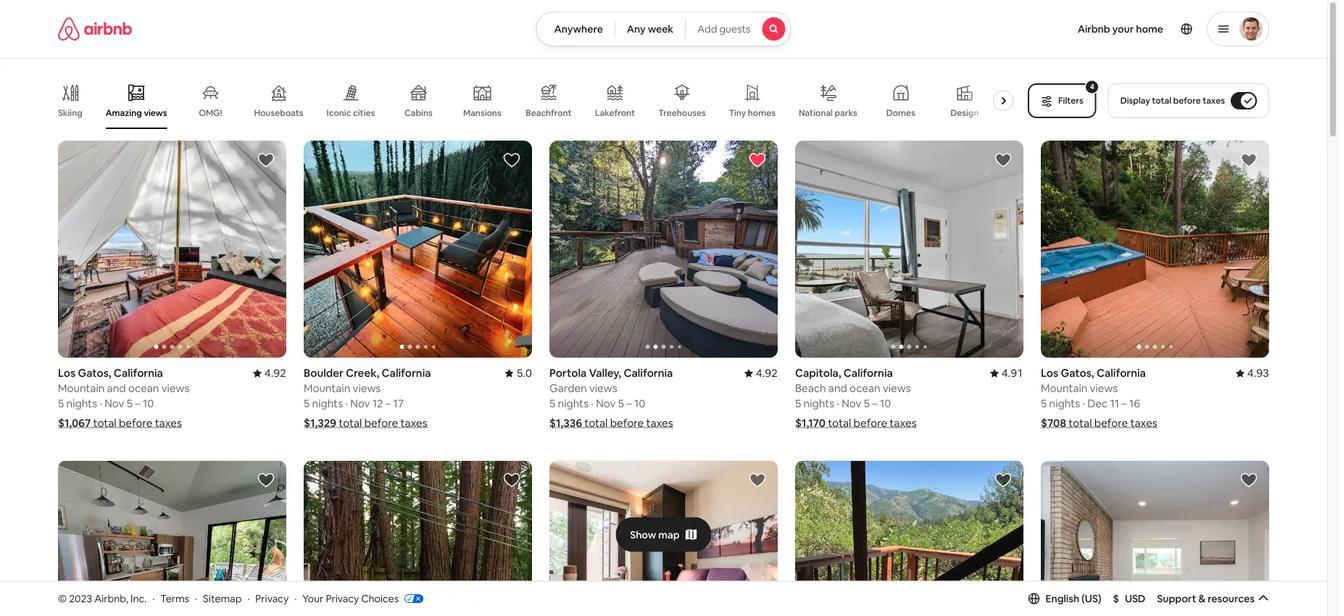 Task type: vqa. For each thing, say whether or not it's contained in the screenshot.
Cabins
yes



Task type: describe. For each thing, give the bounding box(es) containing it.
total inside portola valley, california garden views 5 nights · nov 5 – 10 $1,336 total before taxes
[[584, 416, 608, 430]]

omg!
[[199, 107, 222, 119]]

los gatos, california mountain views 5 nights · dec 11 – 16 $708 total before taxes
[[1041, 366, 1157, 430]]

– for $1,336
[[626, 396, 632, 410]]

views inside capitola, california beach and ocean views 5 nights · nov 5 – 10 $1,170 total before taxes
[[883, 381, 911, 395]]

beach
[[795, 381, 826, 395]]

12
[[372, 396, 383, 410]]

views inside group
[[144, 107, 167, 118]]

terms link
[[160, 592, 189, 605]]

taxes inside portola valley, california garden views 5 nights · nov 5 – 10 $1,336 total before taxes
[[646, 416, 673, 430]]

– inside los gatos, california mountain and ocean views 5 nights · nov 5 – 10 $1,067 total before taxes
[[135, 396, 140, 410]]

profile element
[[809, 0, 1269, 58]]

add guests button
[[685, 12, 791, 46]]

cabins
[[404, 107, 433, 119]]

lakefront
[[595, 107, 635, 119]]

terms · sitemap · privacy ·
[[160, 592, 297, 605]]

taxes inside boulder creek, california mountain views 5 nights · nov 12 – 17 $1,329 total before taxes
[[400, 416, 427, 430]]

amazing
[[106, 107, 142, 118]]

$ usd
[[1113, 592, 1146, 605]]

views inside los gatos, california mountain views 5 nights · dec 11 – 16 $708 total before taxes
[[1090, 381, 1118, 395]]

before inside portola valley, california garden views 5 nights · nov 5 – 10 $1,336 total before taxes
[[610, 416, 644, 430]]

capitola,
[[795, 366, 841, 380]]

california for portola valley, california garden views 5 nights · nov 5 – 10 $1,336 total before taxes
[[624, 366, 673, 380]]

· inside boulder creek, california mountain views 5 nights · nov 12 – 17 $1,329 total before taxes
[[345, 396, 348, 410]]

10 inside capitola, california beach and ocean views 5 nights · nov 5 – 10 $1,170 total before taxes
[[880, 396, 891, 410]]

total inside los gatos, california mountain and ocean views 5 nights · nov 5 – 10 $1,067 total before taxes
[[93, 416, 116, 430]]

views inside portola valley, california garden views 5 nights · nov 5 – 10 $1,336 total before taxes
[[589, 381, 617, 395]]

total inside boulder creek, california mountain views 5 nights · nov 12 – 17 $1,329 total before taxes
[[339, 416, 362, 430]]

los gatos, california mountain and ocean views 5 nights · nov 5 – 10 $1,067 total before taxes
[[58, 366, 189, 430]]

gatos, for and
[[78, 366, 111, 380]]

$1,336
[[549, 416, 582, 430]]

before inside los gatos, california mountain views 5 nights · dec 11 – 16 $708 total before taxes
[[1094, 416, 1128, 430]]

amazing views
[[106, 107, 167, 118]]

display
[[1120, 95, 1150, 106]]

nov inside los gatos, california mountain and ocean views 5 nights · nov 5 – 10 $1,067 total before taxes
[[104, 396, 124, 410]]

portola
[[549, 366, 587, 380]]

1 5 from the left
[[58, 396, 64, 410]]

privacy inside your privacy choices link
[[326, 592, 359, 605]]

total inside display total before taxes button
[[1152, 95, 1171, 106]]

terms
[[160, 592, 189, 605]]

&
[[1198, 592, 1206, 605]]

$1,329
[[304, 416, 336, 430]]

2 5 from the left
[[127, 396, 133, 410]]

california for los gatos, california mountain and ocean views 5 nights · nov 5 – 10 $1,067 total before taxes
[[114, 366, 163, 380]]

$708
[[1041, 416, 1066, 430]]

support & resources button
[[1157, 592, 1269, 605]]

your
[[1112, 22, 1134, 36]]

national parks
[[799, 107, 857, 118]]

(us)
[[1082, 592, 1101, 605]]

english (us)
[[1046, 592, 1101, 605]]

add to wishlist: los gatos, california image
[[257, 151, 275, 169]]

filters button
[[1028, 83, 1096, 118]]

before inside capitola, california beach and ocean views 5 nights · nov 5 – 10 $1,170 total before taxes
[[854, 416, 887, 430]]

any
[[627, 22, 646, 36]]

taxes inside los gatos, california mountain views 5 nights · dec 11 – 16 $708 total before taxes
[[1130, 416, 1157, 430]]

· inside los gatos, california mountain views 5 nights · dec 11 – 16 $708 total before taxes
[[1082, 396, 1085, 410]]

week
[[648, 22, 674, 36]]

5 5 from the left
[[618, 396, 624, 410]]

display total before taxes button
[[1108, 83, 1269, 118]]

beachfront
[[526, 107, 572, 119]]

4.91 out of 5 average rating image
[[990, 366, 1023, 380]]

ocean inside los gatos, california mountain and ocean views 5 nights · nov 5 – 10 $1,067 total before taxes
[[128, 381, 159, 395]]

add to wishlist: woodside, california image
[[503, 471, 520, 489]]

capitola, california beach and ocean views 5 nights · nov 5 – 10 $1,170 total before taxes
[[795, 366, 917, 430]]

map
[[658, 528, 680, 541]]

show map button
[[616, 517, 712, 552]]

portola valley, california garden views 5 nights · nov 5 – 10 $1,336 total before taxes
[[549, 366, 673, 430]]

usd
[[1125, 592, 1146, 605]]

$1,170
[[795, 416, 826, 430]]

before inside los gatos, california mountain and ocean views 5 nights · nov 5 – 10 $1,067 total before taxes
[[119, 416, 152, 430]]

treehouses
[[659, 107, 706, 119]]

– for $708
[[1121, 396, 1127, 410]]

4.91
[[1002, 366, 1023, 380]]

homes
[[748, 107, 776, 119]]

inc.
[[130, 592, 147, 605]]

ocean inside capitola, california beach and ocean views 5 nights · nov 5 – 10 $1,170 total before taxes
[[850, 381, 880, 395]]

california for boulder creek, california mountain views 5 nights · nov 12 – 17 $1,329 total before taxes
[[382, 366, 431, 380]]

cities
[[353, 107, 375, 118]]

taxes inside los gatos, california mountain and ocean views 5 nights · nov 5 – 10 $1,067 total before taxes
[[155, 416, 182, 430]]

11
[[1110, 396, 1119, 410]]

1 horizontal spatial add to wishlist: los gatos, california image
[[1240, 151, 1258, 169]]

nights for $1,336
[[558, 396, 589, 410]]

taxes inside button
[[1203, 95, 1225, 106]]

support & resources
[[1157, 592, 1255, 605]]

any week button
[[615, 12, 686, 46]]

sitemap link
[[203, 592, 242, 605]]

$
[[1113, 592, 1119, 605]]

16
[[1129, 396, 1140, 410]]

design
[[950, 107, 979, 119]]

mountain for nights
[[58, 381, 105, 395]]

support
[[1157, 592, 1196, 605]]

boulder
[[304, 366, 343, 380]]

your privacy choices link
[[302, 592, 423, 606]]

total inside los gatos, california mountain views 5 nights · dec 11 – 16 $708 total before taxes
[[1069, 416, 1092, 430]]

taxes inside capitola, california beach and ocean views 5 nights · nov 5 – 10 $1,170 total before taxes
[[890, 416, 917, 430]]

home
[[1136, 22, 1163, 36]]

dec
[[1087, 396, 1108, 410]]

california for los gatos, california mountain views 5 nights · dec 11 – 16 $708 total before taxes
[[1097, 366, 1146, 380]]

17
[[393, 396, 404, 410]]

anywhere
[[554, 22, 603, 36]]

nov inside boulder creek, california mountain views 5 nights · nov 12 – 17 $1,329 total before taxes
[[350, 396, 370, 410]]

iconic
[[327, 107, 351, 118]]

tiny homes
[[729, 107, 776, 119]]

airbnb
[[1078, 22, 1110, 36]]

garden
[[549, 381, 587, 395]]

nights inside capitola, california beach and ocean views 5 nights · nov 5 – 10 $1,170 total before taxes
[[804, 396, 834, 410]]

los for los gatos, california mountain and ocean views 5 nights · nov 5 – 10 $1,067 total before taxes
[[58, 366, 76, 380]]

creek,
[[346, 366, 379, 380]]

nov inside capitola, california beach and ocean views 5 nights · nov 5 – 10 $1,170 total before taxes
[[842, 396, 861, 410]]

sitemap
[[203, 592, 242, 605]]



Task type: locate. For each thing, give the bounding box(es) containing it.
anywhere button
[[536, 12, 615, 46]]

gatos, inside los gatos, california mountain and ocean views 5 nights · nov 5 – 10 $1,067 total before taxes
[[78, 366, 111, 380]]

nov inside portola valley, california garden views 5 nights · nov 5 – 10 $1,336 total before taxes
[[596, 396, 616, 410]]

5.0
[[517, 366, 532, 380]]

show map
[[630, 528, 680, 541]]

add to wishlist: boulder creek, california image
[[503, 151, 520, 169]]

2 nov from the left
[[350, 396, 370, 410]]

2 and from the left
[[828, 381, 847, 395]]

gatos, inside los gatos, california mountain views 5 nights · dec 11 – 16 $708 total before taxes
[[1061, 366, 1094, 380]]

privacy right your
[[326, 592, 359, 605]]

los right 4.91
[[1041, 366, 1058, 380]]

views inside boulder creek, california mountain views 5 nights · nov 12 – 17 $1,329 total before taxes
[[353, 381, 381, 395]]

add to wishlist: los altos hills, california image
[[749, 471, 766, 489]]

5.0 out of 5 average rating image
[[505, 366, 532, 380]]

4.92 out of 5 average rating image
[[744, 366, 778, 380]]

1 horizontal spatial ocean
[[850, 381, 880, 395]]

4.92
[[264, 366, 286, 380], [756, 366, 778, 380]]

add to wishlist: santa cruz, california image
[[1240, 471, 1258, 489]]

1 horizontal spatial and
[[828, 381, 847, 395]]

nights inside boulder creek, california mountain views 5 nights · nov 12 – 17 $1,329 total before taxes
[[312, 396, 343, 410]]

3 – from the left
[[626, 396, 632, 410]]

show
[[630, 528, 656, 541]]

0 horizontal spatial ocean
[[128, 381, 159, 395]]

parks
[[835, 107, 857, 118]]

2 horizontal spatial mountain
[[1041, 381, 1087, 395]]

1 mountain from the left
[[58, 381, 105, 395]]

0 horizontal spatial los
[[58, 366, 76, 380]]

california inside boulder creek, california mountain views 5 nights · nov 12 – 17 $1,329 total before taxes
[[382, 366, 431, 380]]

before down 11
[[1094, 416, 1128, 430]]

1 nov from the left
[[104, 396, 124, 410]]

1 nights from the left
[[66, 396, 97, 410]]

4 – from the left
[[872, 396, 878, 410]]

before down valley,
[[610, 416, 644, 430]]

6 5 from the left
[[795, 396, 801, 410]]

nights up $1,067
[[66, 396, 97, 410]]

1 horizontal spatial mountain
[[304, 381, 350, 395]]

skiing
[[58, 107, 82, 119]]

4.92 left boulder
[[264, 366, 286, 380]]

your
[[302, 592, 324, 605]]

1 ocean from the left
[[128, 381, 159, 395]]

nights inside los gatos, california mountain and ocean views 5 nights · nov 5 – 10 $1,067 total before taxes
[[66, 396, 97, 410]]

gatos, for views
[[1061, 366, 1094, 380]]

english
[[1046, 592, 1079, 605]]

1 10 from the left
[[143, 396, 154, 410]]

gatos, up dec
[[1061, 366, 1094, 380]]

guests
[[719, 22, 751, 36]]

california inside capitola, california beach and ocean views 5 nights · nov 5 – 10 $1,170 total before taxes
[[844, 366, 893, 380]]

8 5 from the left
[[1041, 396, 1047, 410]]

$1,067
[[58, 416, 91, 430]]

– inside los gatos, california mountain views 5 nights · dec 11 – 16 $708 total before taxes
[[1121, 396, 1127, 410]]

california inside portola valley, california garden views 5 nights · nov 5 – 10 $1,336 total before taxes
[[624, 366, 673, 380]]

los up $1,067
[[58, 366, 76, 380]]

2 4.92 from the left
[[756, 366, 778, 380]]

0 horizontal spatial gatos,
[[78, 366, 111, 380]]

– inside portola valley, california garden views 5 nights · nov 5 – 10 $1,336 total before taxes
[[626, 396, 632, 410]]

privacy left your
[[255, 592, 289, 605]]

5 inside boulder creek, california mountain views 5 nights · nov 12 – 17 $1,329 total before taxes
[[304, 396, 310, 410]]

1 horizontal spatial los
[[1041, 366, 1058, 380]]

before right $1,170
[[854, 416, 887, 430]]

mountain up $1,067
[[58, 381, 105, 395]]

privacy link
[[255, 592, 289, 605]]

mountain
[[58, 381, 105, 395], [304, 381, 350, 395], [1041, 381, 1087, 395]]

and inside los gatos, california mountain and ocean views 5 nights · nov 5 – 10 $1,067 total before taxes
[[107, 381, 126, 395]]

choices
[[361, 592, 399, 605]]

total right $1,067
[[93, 416, 116, 430]]

2 mountain from the left
[[304, 381, 350, 395]]

nights down beach
[[804, 396, 834, 410]]

mountain for nov
[[304, 381, 350, 395]]

nights for $708
[[1049, 396, 1080, 410]]

1 and from the left
[[107, 381, 126, 395]]

0 horizontal spatial add to wishlist: los gatos, california image
[[994, 471, 1012, 489]]

airbnb your home link
[[1069, 14, 1172, 44]]

mountain up the $708
[[1041, 381, 1087, 395]]

2 – from the left
[[385, 396, 391, 410]]

– inside boulder creek, california mountain views 5 nights · nov 12 – 17 $1,329 total before taxes
[[385, 396, 391, 410]]

before
[[1173, 95, 1201, 106], [119, 416, 152, 430], [364, 416, 398, 430], [610, 416, 644, 430], [854, 416, 887, 430], [1094, 416, 1128, 430]]

add to wishlist: aptos, california image
[[257, 471, 275, 489]]

0 horizontal spatial 10
[[143, 396, 154, 410]]

california inside los gatos, california mountain and ocean views 5 nights · nov 5 – 10 $1,067 total before taxes
[[114, 366, 163, 380]]

2 california from the left
[[382, 366, 431, 380]]

2 10 from the left
[[634, 396, 645, 410]]

5 nights from the left
[[1049, 396, 1080, 410]]

4.93 out of 5 average rating image
[[1236, 366, 1269, 380]]

total right $1,170
[[828, 416, 851, 430]]

mountain inside los gatos, california mountain views 5 nights · dec 11 – 16 $708 total before taxes
[[1041, 381, 1087, 395]]

1 privacy from the left
[[255, 592, 289, 605]]

gatos,
[[78, 366, 111, 380], [1061, 366, 1094, 380]]

· inside los gatos, california mountain and ocean views 5 nights · nov 5 – 10 $1,067 total before taxes
[[100, 396, 102, 410]]

3 nights from the left
[[558, 396, 589, 410]]

california inside los gatos, california mountain views 5 nights · dec 11 – 16 $708 total before taxes
[[1097, 366, 1146, 380]]

10
[[143, 396, 154, 410], [634, 396, 645, 410], [880, 396, 891, 410]]

nights inside portola valley, california garden views 5 nights · nov 5 – 10 $1,336 total before taxes
[[558, 396, 589, 410]]

– inside capitola, california beach and ocean views 5 nights · nov 5 – 10 $1,170 total before taxes
[[872, 396, 878, 410]]

© 2023 airbnb, inc. ·
[[58, 592, 155, 605]]

5 inside los gatos, california mountain views 5 nights · dec 11 – 16 $708 total before taxes
[[1041, 396, 1047, 410]]

any week
[[627, 22, 674, 36]]

and
[[107, 381, 126, 395], [828, 381, 847, 395]]

0 vertical spatial add to wishlist: los gatos, california image
[[1240, 151, 1258, 169]]

0 horizontal spatial mountain
[[58, 381, 105, 395]]

1 horizontal spatial 10
[[634, 396, 645, 410]]

tiny
[[729, 107, 746, 119]]

·
[[100, 396, 102, 410], [345, 396, 348, 410], [591, 396, 594, 410], [837, 396, 839, 410], [1082, 396, 1085, 410], [152, 592, 155, 605], [195, 592, 197, 605], [247, 592, 250, 605], [294, 592, 297, 605]]

total right $1,329
[[339, 416, 362, 430]]

0 horizontal spatial and
[[107, 381, 126, 395]]

resources
[[1208, 592, 1255, 605]]

mountain inside boulder creek, california mountain views 5 nights · nov 12 – 17 $1,329 total before taxes
[[304, 381, 350, 395]]

total down dec
[[1069, 416, 1092, 430]]

2 horizontal spatial 10
[[880, 396, 891, 410]]

1 horizontal spatial privacy
[[326, 592, 359, 605]]

3 10 from the left
[[880, 396, 891, 410]]

1 horizontal spatial gatos,
[[1061, 366, 1094, 380]]

4.92 out of 5 average rating image
[[253, 366, 286, 380]]

mountain for dec
[[1041, 381, 1087, 395]]

your privacy choices
[[302, 592, 399, 605]]

views inside los gatos, california mountain and ocean views 5 nights · nov 5 – 10 $1,067 total before taxes
[[161, 381, 189, 395]]

1 los from the left
[[58, 366, 76, 380]]

0 horizontal spatial 4.92
[[264, 366, 286, 380]]

california
[[114, 366, 163, 380], [382, 366, 431, 380], [624, 366, 673, 380], [844, 366, 893, 380], [1097, 366, 1146, 380]]

4 nights from the left
[[804, 396, 834, 410]]

0 horizontal spatial privacy
[[255, 592, 289, 605]]

before inside button
[[1173, 95, 1201, 106]]

None search field
[[536, 12, 791, 46]]

add to wishlist: capitola, california image
[[994, 151, 1012, 169]]

1 horizontal spatial 4.92
[[756, 366, 778, 380]]

5 california from the left
[[1097, 366, 1146, 380]]

· inside capitola, california beach and ocean views 5 nights · nov 5 – 10 $1,170 total before taxes
[[837, 396, 839, 410]]

10 inside los gatos, california mountain and ocean views 5 nights · nov 5 – 10 $1,067 total before taxes
[[143, 396, 154, 410]]

add
[[697, 22, 717, 36]]

mansions
[[463, 107, 501, 119]]

3 nov from the left
[[596, 396, 616, 410]]

national
[[799, 107, 833, 118]]

before inside boulder creek, california mountain views 5 nights · nov 12 – 17 $1,329 total before taxes
[[364, 416, 398, 430]]

before right display
[[1173, 95, 1201, 106]]

remove from wishlist: portola valley, california image
[[749, 151, 766, 169]]

los inside los gatos, california mountain views 5 nights · dec 11 – 16 $708 total before taxes
[[1041, 366, 1058, 380]]

airbnb your home
[[1078, 22, 1163, 36]]

–
[[135, 396, 140, 410], [385, 396, 391, 410], [626, 396, 632, 410], [872, 396, 878, 410], [1121, 396, 1127, 410]]

5 – from the left
[[1121, 396, 1127, 410]]

display total before taxes
[[1120, 95, 1225, 106]]

houseboats
[[254, 107, 303, 118]]

4.92 left capitola,
[[756, 366, 778, 380]]

add guests
[[697, 22, 751, 36]]

3 california from the left
[[624, 366, 673, 380]]

ocean
[[128, 381, 159, 395], [850, 381, 880, 395]]

nights
[[66, 396, 97, 410], [312, 396, 343, 410], [558, 396, 589, 410], [804, 396, 834, 410], [1049, 396, 1080, 410]]

and inside capitola, california beach and ocean views 5 nights · nov 5 – 10 $1,170 total before taxes
[[828, 381, 847, 395]]

views
[[144, 107, 167, 118], [161, 381, 189, 395], [353, 381, 381, 395], [589, 381, 617, 395], [883, 381, 911, 395], [1090, 381, 1118, 395]]

1 gatos, from the left
[[78, 366, 111, 380]]

7 5 from the left
[[864, 396, 870, 410]]

1 vertical spatial add to wishlist: los gatos, california image
[[994, 471, 1012, 489]]

group containing amazing views
[[58, 72, 1019, 129]]

valley,
[[589, 366, 621, 380]]

total inside capitola, california beach and ocean views 5 nights · nov 5 – 10 $1,170 total before taxes
[[828, 416, 851, 430]]

nights up the $708
[[1049, 396, 1080, 410]]

1 4.92 from the left
[[264, 366, 286, 380]]

before right $1,067
[[119, 416, 152, 430]]

before down 12
[[364, 416, 398, 430]]

3 mountain from the left
[[1041, 381, 1087, 395]]

2 privacy from the left
[[326, 592, 359, 605]]

2 nights from the left
[[312, 396, 343, 410]]

4.93
[[1247, 366, 1269, 380]]

filters
[[1058, 95, 1083, 106]]

4.92 for portola valley, california garden views 5 nights · nov 5 – 10 $1,336 total before taxes
[[756, 366, 778, 380]]

1 california from the left
[[114, 366, 163, 380]]

iconic cities
[[327, 107, 375, 118]]

gatos, up $1,067
[[78, 366, 111, 380]]

2 ocean from the left
[[850, 381, 880, 395]]

4.92 for los gatos, california mountain and ocean views 5 nights · nov 5 – 10 $1,067 total before taxes
[[264, 366, 286, 380]]

3 5 from the left
[[304, 396, 310, 410]]

4 california from the left
[[844, 366, 893, 380]]

los
[[58, 366, 76, 380], [1041, 366, 1058, 380]]

los for los gatos, california mountain views 5 nights · dec 11 – 16 $708 total before taxes
[[1041, 366, 1058, 380]]

add to wishlist: los gatos, california image
[[1240, 151, 1258, 169], [994, 471, 1012, 489]]

©
[[58, 592, 67, 605]]

nights for $1,329
[[312, 396, 343, 410]]

2 los from the left
[[1041, 366, 1058, 380]]

– for $1,329
[[385, 396, 391, 410]]

airbnb,
[[94, 592, 128, 605]]

group
[[58, 72, 1019, 129], [58, 141, 286, 358], [304, 141, 532, 358], [549, 141, 778, 358], [795, 141, 1023, 358], [1041, 141, 1269, 358], [58, 460, 286, 616], [304, 460, 532, 616], [549, 460, 778, 616], [795, 460, 1023, 616], [1041, 460, 1269, 616]]

2 gatos, from the left
[[1061, 366, 1094, 380]]

4 nov from the left
[[842, 396, 861, 410]]

taxes
[[1203, 95, 1225, 106], [155, 416, 182, 430], [400, 416, 427, 430], [646, 416, 673, 430], [890, 416, 917, 430], [1130, 416, 1157, 430]]

none search field containing anywhere
[[536, 12, 791, 46]]

mountain inside los gatos, california mountain and ocean views 5 nights · nov 5 – 10 $1,067 total before taxes
[[58, 381, 105, 395]]

nights up $1,329
[[312, 396, 343, 410]]

10 inside portola valley, california garden views 5 nights · nov 5 – 10 $1,336 total before taxes
[[634, 396, 645, 410]]

· inside portola valley, california garden views 5 nights · nov 5 – 10 $1,336 total before taxes
[[591, 396, 594, 410]]

domes
[[886, 107, 915, 119]]

1 – from the left
[[135, 396, 140, 410]]

nights inside los gatos, california mountain views 5 nights · dec 11 – 16 $708 total before taxes
[[1049, 396, 1080, 410]]

english (us) button
[[1028, 592, 1101, 605]]

total right $1,336
[[584, 416, 608, 430]]

2023
[[69, 592, 92, 605]]

4 5 from the left
[[549, 396, 555, 410]]

nights down garden on the left bottom
[[558, 396, 589, 410]]

mountain down boulder
[[304, 381, 350, 395]]

los inside los gatos, california mountain and ocean views 5 nights · nov 5 – 10 $1,067 total before taxes
[[58, 366, 76, 380]]

boulder creek, california mountain views 5 nights · nov 12 – 17 $1,329 total before taxes
[[304, 366, 431, 430]]

total right display
[[1152, 95, 1171, 106]]



